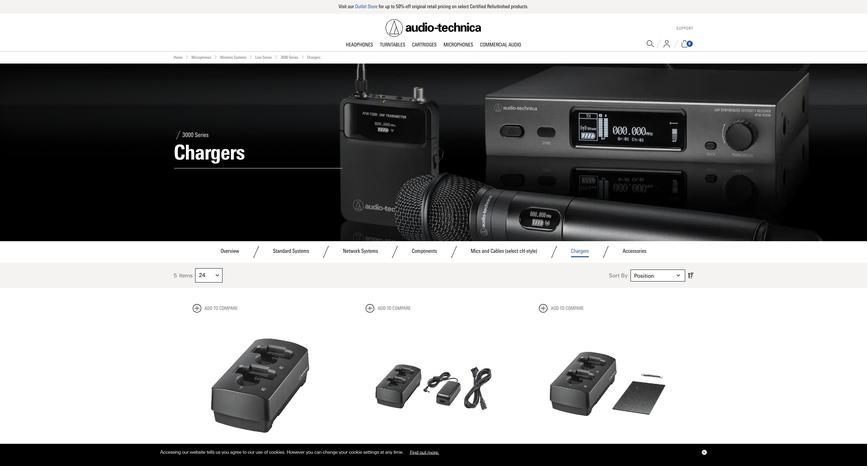Task type: describe. For each thing, give the bounding box(es) containing it.
find out more. link
[[405, 447, 444, 458]]

add to compare for add to compare button associated with the atw chg3exp image
[[551, 306, 584, 312]]

accessing
[[160, 450, 181, 455]]

set descending direction image
[[688, 271, 694, 280]]

accessories
[[623, 248, 647, 254]]

for
[[379, 3, 384, 10]]

use
[[256, 450, 263, 455]]

turntables link
[[377, 42, 409, 48]]

items
[[179, 272, 193, 279]]

magnifying glass image
[[647, 40, 654, 48]]

outlet
[[355, 3, 367, 10]]

line series
[[255, 55, 272, 60]]

our for visit
[[348, 3, 354, 10]]

ch-
[[520, 248, 527, 254]]

systems for wireless systems
[[234, 55, 247, 60]]

cables
[[491, 248, 504, 254]]

5 items
[[174, 272, 193, 279]]

1 divider line image from the left
[[320, 246, 332, 258]]

outlet store link
[[355, 3, 378, 10]]

breadcrumbs image for line series
[[249, 55, 253, 59]]

us
[[216, 450, 220, 455]]

style)
[[527, 248, 537, 254]]

to for atw chg3 image
[[214, 306, 218, 312]]

commercial
[[480, 42, 508, 48]]

by
[[621, 272, 628, 279]]

change
[[323, 450, 338, 455]]

wireless systems
[[220, 55, 247, 60]]

2 you from the left
[[306, 450, 313, 455]]

sort by
[[609, 272, 628, 279]]

components
[[412, 248, 437, 254]]

turntables
[[380, 42, 405, 48]]

2 vertical spatial chargers
[[571, 248, 589, 254]]

audio
[[509, 42, 521, 48]]

microphones for bottommost microphones link
[[192, 55, 211, 60]]

1 vertical spatial 3000 series
[[182, 131, 209, 139]]

network
[[343, 248, 360, 254]]

1 you from the left
[[222, 450, 229, 455]]

home link
[[174, 54, 183, 61]]

breadcrumbs image for microphones
[[185, 55, 189, 59]]

headphones link
[[343, 42, 377, 48]]

add for add to compare button associated with the atw chg3exp image
[[551, 306, 559, 312]]

commercial audio
[[480, 42, 521, 48]]

cross image
[[703, 451, 705, 454]]

time.
[[394, 450, 404, 455]]

series for 3000 series link
[[289, 55, 298, 60]]

add for add to compare button corresponding to atw chg3 image
[[205, 306, 213, 312]]

website
[[190, 450, 205, 455]]

off
[[406, 3, 411, 10]]

atw chg3exp image
[[539, 318, 675, 454]]

refurbished
[[487, 3, 510, 10]]

mics
[[471, 248, 481, 254]]

network systems
[[343, 248, 378, 254]]

compare for the atw chg3exp image
[[566, 306, 584, 312]]

basket image
[[681, 40, 689, 48]]

find
[[410, 450, 419, 455]]

visit
[[339, 3, 347, 10]]

0 link
[[681, 40, 694, 48]]

to for atw chg3ad image
[[387, 306, 392, 312]]

add to compare button for atw chg3 image
[[193, 304, 238, 313]]

overview
[[221, 248, 239, 254]]

mics and cables (select ch-style)
[[471, 248, 537, 254]]

accessing our website tells us you agree to our use of cookies. however you can change your cookie settings at any time.
[[160, 450, 405, 455]]

1 horizontal spatial chargers
[[307, 55, 321, 60]]

standard systems link
[[273, 248, 309, 258]]

1 vertical spatial microphones link
[[192, 54, 211, 61]]

1 vertical spatial chargers
[[174, 140, 245, 165]]



Task type: locate. For each thing, give the bounding box(es) containing it.
breadcrumbs image left wireless
[[214, 55, 217, 59]]

2 carrat down image from the left
[[677, 274, 680, 277]]

1 horizontal spatial you
[[306, 450, 313, 455]]

tells
[[207, 450, 215, 455]]

1 breadcrumbs image from the left
[[185, 55, 189, 59]]

you left 'can'
[[306, 450, 313, 455]]

2 horizontal spatial add to compare button
[[539, 304, 584, 313]]

cartridges
[[412, 42, 437, 48]]

0 horizontal spatial compare
[[219, 306, 238, 312]]

0 horizontal spatial add
[[205, 306, 213, 312]]

(select
[[505, 248, 519, 254]]

select
[[458, 3, 469, 10]]

1 vertical spatial 3000
[[182, 131, 194, 139]]

support
[[677, 26, 694, 31]]

store
[[368, 3, 378, 10]]

0 horizontal spatial microphones
[[192, 55, 211, 60]]

0 horizontal spatial 3000 series
[[182, 131, 209, 139]]

add to compare
[[205, 306, 238, 312], [378, 306, 411, 312], [551, 306, 584, 312]]

systems for network systems
[[361, 248, 378, 254]]

2 add to compare button from the left
[[366, 304, 411, 313]]

microphones
[[444, 42, 473, 48], [192, 55, 211, 60]]

microphones link
[[440, 42, 477, 48], [192, 54, 211, 61]]

1 compare from the left
[[219, 306, 238, 312]]

divider line image
[[320, 246, 332, 258], [389, 246, 401, 258], [548, 246, 560, 258], [600, 246, 612, 258]]

breadcrumbs image
[[185, 55, 189, 59], [214, 55, 217, 59], [301, 55, 304, 59]]

divider line image left "network"
[[320, 246, 332, 258]]

1 horizontal spatial systems
[[292, 248, 309, 254]]

0 horizontal spatial series
[[195, 131, 209, 139]]

breadcrumbs image for 3000 series
[[275, 55, 278, 59]]

compare for atw chg3 image
[[219, 306, 238, 312]]

2 horizontal spatial series
[[289, 55, 298, 60]]

microphones link right home link
[[192, 54, 211, 61]]

0 horizontal spatial carrat down image
[[216, 274, 219, 277]]

microphones link down store logo
[[440, 42, 477, 48]]

1 horizontal spatial add to compare button
[[366, 304, 411, 313]]

1 horizontal spatial add to compare
[[378, 306, 411, 312]]

can
[[314, 450, 322, 455]]

systems right "network"
[[361, 248, 378, 254]]

0 horizontal spatial you
[[222, 450, 229, 455]]

2 horizontal spatial chargers
[[571, 248, 589, 254]]

settings
[[363, 450, 379, 455]]

1 add from the left
[[205, 306, 213, 312]]

home
[[174, 55, 183, 60]]

add to compare button
[[193, 304, 238, 313], [366, 304, 411, 313], [539, 304, 584, 313]]

our left website
[[182, 450, 189, 455]]

support link
[[677, 26, 694, 31]]

0 vertical spatial 3000
[[281, 55, 288, 60]]

3 add to compare button from the left
[[539, 304, 584, 313]]

divider line image up sort
[[600, 246, 612, 258]]

1 horizontal spatial breadcrumbs image
[[275, 55, 278, 59]]

standard systems
[[273, 248, 309, 254]]

0 vertical spatial microphones
[[444, 42, 473, 48]]

2 horizontal spatial add to compare
[[551, 306, 584, 312]]

microphones right home
[[192, 55, 211, 60]]

series for line series link
[[263, 55, 272, 60]]

0 vertical spatial 3000 series
[[281, 55, 298, 60]]

certified
[[470, 3, 486, 10]]

1 add to compare from the left
[[205, 306, 238, 312]]

systems right standard
[[292, 248, 309, 254]]

chargers
[[307, 55, 321, 60], [174, 140, 245, 165], [571, 248, 589, 254]]

our right visit
[[348, 3, 354, 10]]

systems inside the wireless systems link
[[234, 55, 247, 60]]

1 horizontal spatial add
[[378, 306, 386, 312]]

store logo image
[[386, 19, 482, 37]]

add
[[205, 306, 213, 312], [378, 306, 386, 312], [551, 306, 559, 312]]

to for the atw chg3exp image
[[560, 306, 565, 312]]

0
[[689, 41, 691, 46]]

0 horizontal spatial our
[[182, 450, 189, 455]]

standard
[[273, 248, 291, 254]]

divider line image
[[657, 39, 661, 48], [674, 39, 678, 48], [174, 131, 182, 139], [250, 246, 262, 258], [448, 246, 460, 258]]

carrat down image right items
[[216, 274, 219, 277]]

add to compare button for the atw chg3exp image
[[539, 304, 584, 313]]

0 vertical spatial microphones link
[[440, 42, 477, 48]]

systems for standard systems
[[292, 248, 309, 254]]

systems right wireless
[[234, 55, 247, 60]]

1 horizontal spatial our
[[248, 450, 254, 455]]

1 horizontal spatial breadcrumbs image
[[214, 55, 217, 59]]

1 horizontal spatial compare
[[393, 306, 411, 312]]

series
[[263, 55, 272, 60], [289, 55, 298, 60], [195, 131, 209, 139]]

2 breadcrumbs image from the left
[[214, 55, 217, 59]]

1 breadcrumbs image from the left
[[249, 55, 253, 59]]

atw chg3ad image
[[366, 318, 501, 454]]

2 add to compare from the left
[[378, 306, 411, 312]]

find out more.
[[410, 450, 439, 455]]

wireless
[[220, 55, 233, 60]]

0 horizontal spatial systems
[[234, 55, 247, 60]]

components link
[[412, 248, 437, 258]]

systems inside the network systems link
[[361, 248, 378, 254]]

systems
[[234, 55, 247, 60], [292, 248, 309, 254], [361, 248, 378, 254]]

2 breadcrumbs image from the left
[[275, 55, 278, 59]]

1 carrat down image from the left
[[216, 274, 219, 277]]

breadcrumbs image right home
[[185, 55, 189, 59]]

at
[[380, 450, 384, 455]]

chargers link
[[571, 248, 589, 258]]

3 compare from the left
[[566, 306, 584, 312]]

microphones for right microphones link
[[444, 42, 473, 48]]

commercial audio link
[[477, 42, 525, 48]]

0 horizontal spatial breadcrumbs image
[[249, 55, 253, 59]]

divider line image right style)
[[548, 246, 560, 258]]

accessories link
[[623, 248, 647, 258]]

atw chg3 image
[[193, 318, 328, 454]]

1 horizontal spatial microphones link
[[440, 42, 477, 48]]

add for add to compare button for atw chg3ad image
[[378, 306, 386, 312]]

0 horizontal spatial 3000
[[182, 131, 194, 139]]

you
[[222, 450, 229, 455], [306, 450, 313, 455]]

up
[[385, 3, 390, 10]]

3000 series link
[[281, 54, 298, 61]]

network systems link
[[343, 248, 378, 258]]

headphones
[[346, 42, 373, 48]]

carrat down image left set descending direction image on the bottom right of page
[[677, 274, 680, 277]]

breadcrumbs image right line series
[[275, 55, 278, 59]]

microphones inside microphones link
[[444, 42, 473, 48]]

visit our outlet store for up to 50%-off original retail pricing on select certified refurbished products.
[[339, 3, 529, 10]]

cookie
[[349, 450, 362, 455]]

0 vertical spatial chargers
[[307, 55, 321, 60]]

original
[[412, 3, 426, 10]]

0 horizontal spatial breadcrumbs image
[[185, 55, 189, 59]]

0 horizontal spatial chargers
[[174, 140, 245, 165]]

3000 series
[[281, 55, 298, 60], [182, 131, 209, 139]]

mics and cables (select ch-style) link
[[471, 248, 537, 258]]

4 divider line image from the left
[[600, 246, 612, 258]]

systems inside standard systems link
[[292, 248, 309, 254]]

3000
[[281, 55, 288, 60], [182, 131, 194, 139]]

breadcrumbs image left line
[[249, 55, 253, 59]]

products.
[[511, 3, 529, 10]]

add to compare for add to compare button corresponding to atw chg3 image
[[205, 306, 238, 312]]

agree
[[230, 450, 241, 455]]

overview link
[[221, 248, 239, 258]]

2 horizontal spatial our
[[348, 3, 354, 10]]

2 horizontal spatial systems
[[361, 248, 378, 254]]

carrat down image
[[216, 274, 219, 277], [677, 274, 680, 277]]

microphones down store logo
[[444, 42, 473, 48]]

line
[[255, 55, 262, 60]]

and
[[482, 248, 490, 254]]

3 breadcrumbs image from the left
[[301, 55, 304, 59]]

cookies.
[[269, 450, 286, 455]]

1 horizontal spatial microphones
[[444, 42, 473, 48]]

1 horizontal spatial 3000
[[281, 55, 288, 60]]

0 horizontal spatial add to compare button
[[193, 304, 238, 313]]

out
[[420, 450, 426, 455]]

you right us
[[222, 450, 229, 455]]

2 horizontal spatial compare
[[566, 306, 584, 312]]

2 divider line image from the left
[[389, 246, 401, 258]]

sort
[[609, 272, 620, 279]]

1 horizontal spatial series
[[263, 55, 272, 60]]

3 divider line image from the left
[[548, 246, 560, 258]]

3 add to compare from the left
[[551, 306, 584, 312]]

breadcrumbs image for wireless systems
[[214, 55, 217, 59]]

5
[[174, 272, 177, 279]]

breadcrumbs image right 3000 series link
[[301, 55, 304, 59]]

more.
[[428, 450, 439, 455]]

cartridges link
[[409, 42, 440, 48]]

3 add from the left
[[551, 306, 559, 312]]

compare for atw chg3ad image
[[393, 306, 411, 312]]

our for accessing
[[182, 450, 189, 455]]

our
[[348, 3, 354, 10], [182, 450, 189, 455], [248, 450, 254, 455]]

breadcrumbs image
[[249, 55, 253, 59], [275, 55, 278, 59]]

retail
[[427, 3, 437, 10]]

50%-
[[396, 3, 406, 10]]

wireless systems link
[[220, 54, 247, 61]]

2 add from the left
[[378, 306, 386, 312]]

pricing
[[438, 3, 451, 10]]

your
[[339, 450, 348, 455]]

add to compare button for atw chg3ad image
[[366, 304, 411, 313]]

2 horizontal spatial breadcrumbs image
[[301, 55, 304, 59]]

1 horizontal spatial 3000 series
[[281, 55, 298, 60]]

0 horizontal spatial add to compare
[[205, 306, 238, 312]]

compare
[[219, 306, 238, 312], [393, 306, 411, 312], [566, 306, 584, 312]]

2 horizontal spatial add
[[551, 306, 559, 312]]

0 horizontal spatial microphones link
[[192, 54, 211, 61]]

divider line image left components link
[[389, 246, 401, 258]]

our left use
[[248, 450, 254, 455]]

1 horizontal spatial carrat down image
[[677, 274, 680, 277]]

add to compare for add to compare button for atw chg3ad image
[[378, 306, 411, 312]]

any
[[385, 450, 392, 455]]

however
[[287, 450, 305, 455]]

on
[[452, 3, 457, 10]]

2 compare from the left
[[393, 306, 411, 312]]

chargers image
[[0, 63, 867, 241]]

line series link
[[255, 54, 272, 61]]

of
[[264, 450, 268, 455]]

1 add to compare button from the left
[[193, 304, 238, 313]]

1 vertical spatial microphones
[[192, 55, 211, 60]]



Task type: vqa. For each thing, say whether or not it's contained in the screenshot.
in to the right
no



